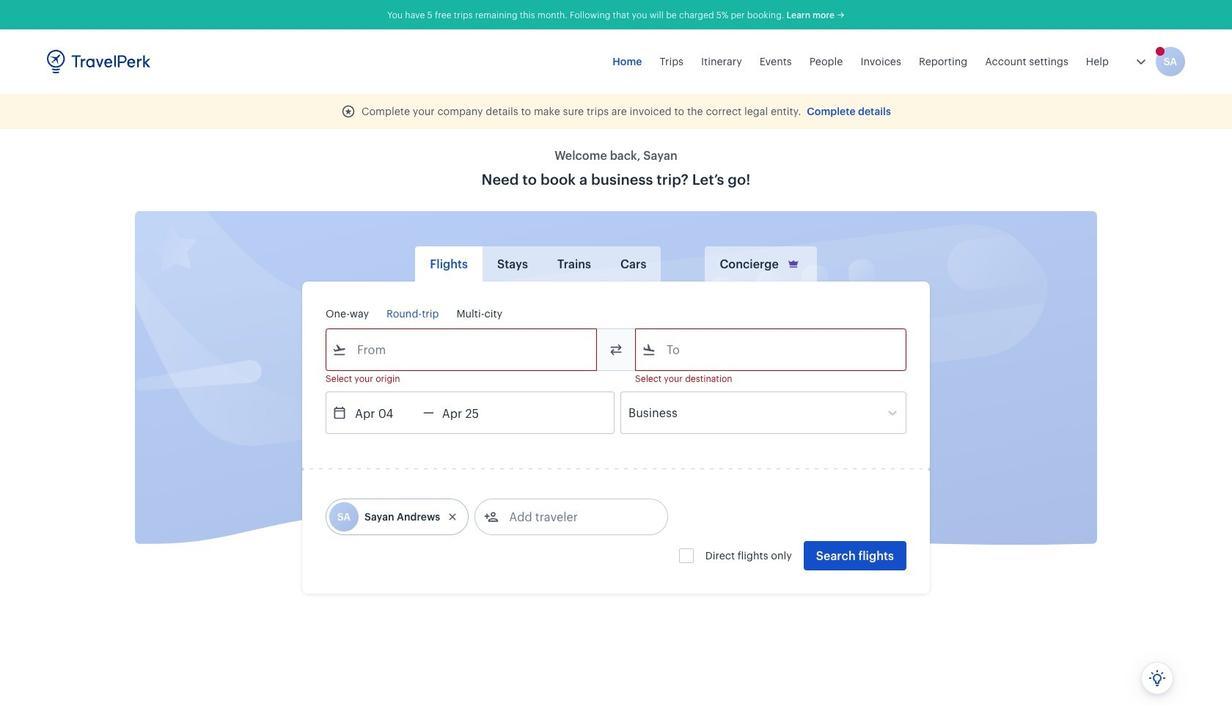 Task type: vqa. For each thing, say whether or not it's contained in the screenshot.
To search box
yes



Task type: describe. For each thing, give the bounding box(es) containing it.
From search field
[[347, 338, 577, 362]]

To search field
[[657, 338, 887, 362]]

Add traveler search field
[[499, 506, 652, 529]]



Task type: locate. For each thing, give the bounding box(es) containing it.
Depart text field
[[347, 393, 423, 434]]

Return text field
[[434, 393, 511, 434]]



